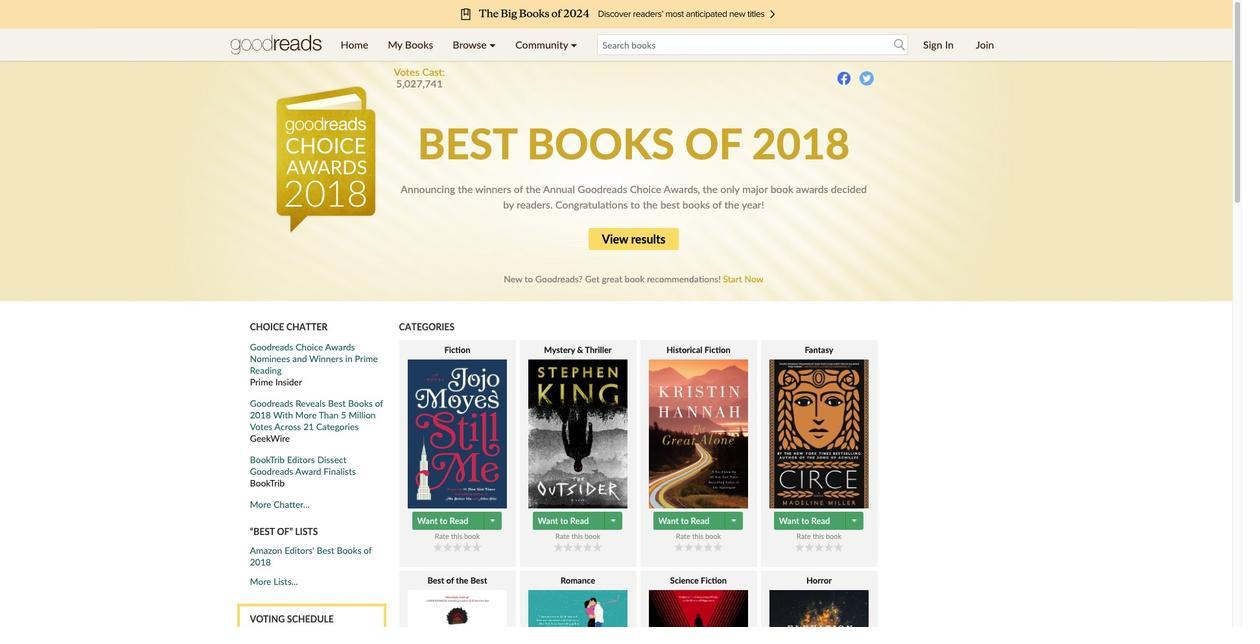 Task type: locate. For each thing, give the bounding box(es) containing it.
of up million
[[375, 398, 383, 409]]

books up more lists... link
[[337, 546, 362, 557]]

1 want to read from the left
[[417, 516, 469, 527]]

2 vertical spatial more
[[250, 577, 271, 588]]

choice up and
[[296, 342, 323, 353]]

book for fantasy
[[826, 533, 842, 541]]

more left lists...
[[250, 577, 271, 588]]

in
[[345, 354, 353, 365]]

historical fiction
[[667, 345, 731, 356]]

books up million
[[348, 398, 373, 409]]

want to read for fiction
[[417, 516, 469, 527]]

best
[[661, 199, 680, 211]]

new
[[504, 274, 523, 285]]

rate this book for historical fiction
[[676, 533, 721, 541]]

books
[[683, 199, 710, 211]]

amazon editors' best books of 2018
[[250, 546, 372, 568]]

rate this book up best of the best
[[435, 533, 480, 541]]

▾ inside 'popup button'
[[571, 38, 578, 51]]

3 rate from the left
[[676, 533, 691, 541]]

0 vertical spatial choice
[[630, 183, 662, 195]]

3 want to read from the left
[[659, 516, 710, 527]]

votes
[[394, 66, 420, 78], [250, 422, 273, 433]]

to for fiction
[[440, 516, 448, 527]]

get
[[585, 274, 600, 285]]

want for fantasy
[[779, 516, 800, 527]]

winners
[[309, 354, 343, 365]]

join link
[[967, 29, 1005, 61]]

3 want from the left
[[659, 516, 679, 527]]

4 rate this book from the left
[[797, 533, 842, 541]]

Search books text field
[[597, 34, 909, 55]]

read for fantasy
[[812, 516, 831, 527]]

4 want to read button from the left
[[774, 513, 848, 531]]

read up horror
[[812, 516, 831, 527]]

read up science fiction in the right bottom of the page
[[691, 516, 710, 527]]

goodreads up congratulations
[[578, 183, 628, 195]]

1 this from the left
[[451, 533, 463, 541]]

the kiss quotient (the kiss quotient, #1) image
[[529, 591, 628, 628]]

book right major
[[771, 183, 794, 195]]

booktrib
[[250, 455, 285, 466], [250, 478, 285, 489]]

voting schedule
[[250, 614, 334, 625]]

want to read up science
[[659, 516, 710, 527]]

more
[[296, 410, 317, 421], [250, 500, 271, 511], [250, 577, 271, 588]]

science
[[671, 576, 699, 586]]

3 want to read button from the left
[[654, 513, 727, 531]]

to for mystery & thriller
[[561, 516, 569, 527]]

2 ▾ from the left
[[571, 38, 578, 51]]

Search for books to add to your shelves search field
[[597, 34, 909, 55]]

4 want from the left
[[779, 516, 800, 527]]

2 horizontal spatial choice
[[630, 183, 662, 195]]

more chatter...
[[250, 500, 310, 511]]

2 vertical spatial choice
[[296, 342, 323, 353]]

want for mystery & thriller
[[538, 516, 559, 527]]

menu
[[331, 29, 587, 61]]

1 vertical spatial booktrib
[[250, 478, 285, 489]]

1 horizontal spatial votes
[[394, 66, 420, 78]]

view results link
[[589, 228, 679, 250]]

the
[[458, 183, 473, 195], [526, 183, 541, 195], [703, 183, 718, 195], [643, 199, 658, 211], [725, 199, 740, 211], [456, 576, 469, 586]]

nominees
[[250, 354, 290, 365]]

rate up science
[[676, 533, 691, 541]]

the hate u give (the hate u give, #1) image
[[408, 591, 507, 628]]

voting
[[250, 614, 285, 625]]

the outsider image
[[529, 360, 628, 509]]

fiction link
[[399, 345, 516, 509]]

and
[[293, 354, 307, 365]]

science fiction link
[[641, 575, 757, 628]]

book up romance
[[585, 533, 601, 541]]

to for fantasy
[[802, 516, 810, 527]]

want to read button up horror
[[774, 513, 848, 531]]

my books
[[388, 38, 433, 51]]

2018 left with
[[250, 410, 271, 421]]

prime right in
[[355, 354, 378, 365]]

best
[[328, 398, 346, 409], [317, 546, 335, 557], [428, 576, 445, 586], [471, 576, 488, 586]]

this for fantasy
[[813, 533, 825, 541]]

view
[[602, 232, 629, 247]]

votes inside goodreads reveals best books of 2018 with more than 5 million votes across 21 categories geekwire
[[250, 422, 273, 433]]

this up science fiction in the right bottom of the page
[[693, 533, 704, 541]]

the most anticipated books of 2024 image
[[98, 0, 1136, 29]]

this for fiction
[[451, 533, 463, 541]]

to up best of the best
[[440, 516, 448, 527]]

book right great
[[625, 274, 645, 285]]

4 rate from the left
[[797, 533, 811, 541]]

readers.
[[517, 199, 553, 211]]

this
[[451, 533, 463, 541], [572, 533, 583, 541], [693, 533, 704, 541], [813, 533, 825, 541]]

menu containing home
[[331, 29, 587, 61]]

goodreads down editors
[[250, 466, 293, 478]]

2018 inside goodreads reveals best books of 2018 with more than 5 million votes across 21 categories geekwire
[[250, 410, 271, 421]]

rate this book up romance
[[556, 533, 601, 541]]

book for historical fiction
[[706, 533, 721, 541]]

read for mystery & thriller
[[571, 516, 589, 527]]

categories
[[399, 322, 455, 333], [316, 422, 359, 433]]

2 want from the left
[[538, 516, 559, 527]]

congratulations
[[556, 199, 628, 211]]

1 vertical spatial prime
[[250, 377, 273, 388]]

1 vertical spatial more
[[250, 500, 271, 511]]

4 this from the left
[[813, 533, 825, 541]]

read
[[450, 516, 469, 527], [571, 516, 589, 527], [691, 516, 710, 527], [812, 516, 831, 527]]

start
[[724, 274, 743, 285]]

rate for fantasy
[[797, 533, 811, 541]]

choice chatter
[[250, 322, 328, 333]]

book up science fiction in the right bottom of the page
[[706, 533, 721, 541]]

goodreads inside goodreads reveals best books of 2018 with more than 5 million votes across 21 categories geekwire
[[250, 398, 293, 409]]

read up best of the best
[[450, 516, 469, 527]]

1 vertical spatial categories
[[316, 422, 359, 433]]

2018 inside 'amazon editors' best books of 2018'
[[250, 557, 271, 568]]

2018 down amazon
[[250, 557, 271, 568]]

rate up horror
[[797, 533, 811, 541]]

books right my
[[405, 38, 433, 51]]

the left winners
[[458, 183, 473, 195]]

more up 21
[[296, 410, 317, 421]]

this up romance
[[572, 533, 583, 541]]

more up "best
[[250, 500, 271, 511]]

this up horror
[[813, 533, 825, 541]]

▾ right browse
[[490, 38, 496, 51]]

3 this from the left
[[693, 533, 704, 541]]

votes up geekwire
[[250, 422, 273, 433]]

1 rate this book from the left
[[435, 533, 480, 541]]

vengeful (villains, #2) image
[[649, 591, 749, 628]]

4 want to read from the left
[[779, 516, 831, 527]]

0 horizontal spatial categories
[[316, 422, 359, 433]]

1 horizontal spatial prime
[[355, 354, 378, 365]]

of"
[[277, 527, 293, 538]]

booktrib up more chatter...
[[250, 478, 285, 489]]

categories inside goodreads reveals best books of 2018 with more than 5 million votes across 21 categories geekwire
[[316, 422, 359, 433]]

to up the view results
[[631, 199, 641, 211]]

by
[[504, 199, 514, 211]]

0 vertical spatial prime
[[355, 354, 378, 365]]

sign in link
[[914, 29, 964, 61]]

1 2018 from the top
[[250, 410, 271, 421]]

2 want to read from the left
[[538, 516, 589, 527]]

year!
[[742, 199, 765, 211]]

my books link
[[378, 29, 443, 61]]

choice up the nominees
[[250, 322, 284, 333]]

share on facebook image
[[838, 71, 852, 86]]

annual
[[543, 183, 575, 195]]

0 horizontal spatial choice
[[250, 322, 284, 333]]

want to read button up best of the best
[[412, 513, 486, 531]]

1 read from the left
[[450, 516, 469, 527]]

want to read for mystery & thriller
[[538, 516, 589, 527]]

3 rate this book from the left
[[676, 533, 721, 541]]

votes inside votes cast: 5,027,741
[[394, 66, 420, 78]]

this up best of the best
[[451, 533, 463, 541]]

want to read
[[417, 516, 469, 527], [538, 516, 589, 527], [659, 516, 710, 527], [779, 516, 831, 527]]

2 rate from the left
[[556, 533, 570, 541]]

more lists... link
[[250, 577, 386, 588]]

1 vertical spatial books
[[348, 398, 373, 409]]

read up romance
[[571, 516, 589, 527]]

choice
[[630, 183, 662, 195], [250, 322, 284, 333], [296, 342, 323, 353]]

▾ inside popup button
[[490, 38, 496, 51]]

read for fiction
[[450, 516, 469, 527]]

0 vertical spatial books
[[405, 38, 433, 51]]

books for goodreads reveals best books of 2018 with more than 5 million votes across 21 categories geekwire
[[348, 398, 373, 409]]

rate for fiction
[[435, 533, 449, 541]]

the down "only"
[[725, 199, 740, 211]]

goodreads inside goodreads choice awards nominees and winners in prime reading prime insider
[[250, 342, 293, 353]]

rate this book up science fiction in the right bottom of the page
[[676, 533, 721, 541]]

of inside goodreads reveals best books of 2018 with more than 5 million votes across 21 categories geekwire
[[375, 398, 383, 409]]

more inside more lists... link
[[250, 577, 271, 588]]

the up readers.
[[526, 183, 541, 195]]

1 horizontal spatial ▾
[[571, 38, 578, 51]]

want to read up best of the best
[[417, 516, 469, 527]]

1 want to read button from the left
[[412, 513, 486, 531]]

results
[[631, 232, 666, 247]]

books inside menu
[[405, 38, 433, 51]]

▾ for browse ▾
[[490, 38, 496, 51]]

of up more lists... link
[[364, 546, 372, 557]]

goodreads up the nominees
[[250, 342, 293, 353]]

"best of" lists
[[250, 527, 318, 538]]

finalists
[[324, 466, 356, 478]]

2 rate this book from the left
[[556, 533, 601, 541]]

to up science
[[681, 516, 689, 527]]

awards
[[797, 183, 829, 195]]

book
[[771, 183, 794, 195], [625, 274, 645, 285], [464, 533, 480, 541], [585, 533, 601, 541], [706, 533, 721, 541], [826, 533, 842, 541]]

rate up romance
[[556, 533, 570, 541]]

2 read from the left
[[571, 516, 589, 527]]

major
[[743, 183, 768, 195]]

browse ▾
[[453, 38, 496, 51]]

▾ for community ▾
[[571, 38, 578, 51]]

want
[[417, 516, 438, 527], [538, 516, 559, 527], [659, 516, 679, 527], [779, 516, 800, 527]]

choice up best
[[630, 183, 662, 195]]

goodreads inside booktrib editors dissect goodreads award finalists booktrib
[[250, 466, 293, 478]]

want for fiction
[[417, 516, 438, 527]]

want to read button up science
[[654, 513, 727, 531]]

want to read button up romance
[[533, 513, 606, 531]]

choice inside the announcing the winners of the annual goodreads choice awards, the only major book awards decided by readers. congratulations to the best books of the year!
[[630, 183, 662, 195]]

historical
[[667, 345, 703, 356]]

award
[[296, 466, 321, 478]]

circe image
[[770, 360, 869, 509]]

romance
[[561, 576, 596, 586]]

this for historical fiction
[[693, 533, 704, 541]]

0 vertical spatial booktrib
[[250, 455, 285, 466]]

2 this from the left
[[572, 533, 583, 541]]

sign in
[[924, 38, 954, 51]]

1 rate from the left
[[435, 533, 449, 541]]

only
[[721, 183, 740, 195]]

0 vertical spatial more
[[296, 410, 317, 421]]

2 2018 from the top
[[250, 557, 271, 568]]

rate this book for fiction
[[435, 533, 480, 541]]

rate for historical fiction
[[676, 533, 691, 541]]

cast:
[[422, 66, 445, 78]]

0 horizontal spatial prime
[[250, 377, 273, 388]]

books inside goodreads reveals best books of 2018 with more than 5 million votes across 21 categories geekwire
[[348, 398, 373, 409]]

rate up best of the best
[[435, 533, 449, 541]]

3 read from the left
[[691, 516, 710, 527]]

booktrib down geekwire
[[250, 455, 285, 466]]

goodreads?
[[536, 274, 583, 285]]

to up romance
[[561, 516, 569, 527]]

book up horror
[[826, 533, 842, 541]]

to up horror
[[802, 516, 810, 527]]

1 vertical spatial 2018
[[250, 557, 271, 568]]

prime down "reading"
[[250, 377, 273, 388]]

want to read up romance
[[538, 516, 589, 527]]

fiction for historical fiction
[[705, 345, 731, 356]]

book up best of the best
[[464, 533, 480, 541]]

1 horizontal spatial categories
[[399, 322, 455, 333]]

want to read button for fantasy
[[774, 513, 848, 531]]

5
[[341, 410, 346, 421]]

great
[[602, 274, 623, 285]]

1 want from the left
[[417, 516, 438, 527]]

2 vertical spatial books
[[337, 546, 362, 557]]

want to read up horror
[[779, 516, 831, 527]]

0 horizontal spatial ▾
[[490, 38, 496, 51]]

▾ right community
[[571, 38, 578, 51]]

0 vertical spatial votes
[[394, 66, 420, 78]]

0 vertical spatial 2018
[[250, 410, 271, 421]]

best inside 'amazon editors' best books of 2018'
[[317, 546, 335, 557]]

to
[[631, 199, 641, 211], [525, 274, 533, 285], [440, 516, 448, 527], [561, 516, 569, 527], [681, 516, 689, 527], [802, 516, 810, 527]]

goodreads up with
[[250, 398, 293, 409]]

1 horizontal spatial choice
[[296, 342, 323, 353]]

1 vertical spatial votes
[[250, 422, 273, 433]]

1 ▾ from the left
[[490, 38, 496, 51]]

the up the hate u give (the hate u give, #1) image
[[456, 576, 469, 586]]

4 read from the left
[[812, 516, 831, 527]]

want for historical fiction
[[659, 516, 679, 527]]

prime
[[355, 354, 378, 365], [250, 377, 273, 388]]

goodreads
[[578, 183, 628, 195], [250, 342, 293, 353], [250, 398, 293, 409], [250, 466, 293, 478]]

0 horizontal spatial votes
[[250, 422, 273, 433]]

books inside 'amazon editors' best books of 2018'
[[337, 546, 362, 557]]

rate this book up horror
[[797, 533, 842, 541]]

of up by
[[514, 183, 523, 195]]

2 want to read button from the left
[[533, 513, 606, 531]]

more for choice chatter
[[250, 500, 271, 511]]

elevation image
[[770, 591, 869, 628]]

community ▾ button
[[506, 29, 587, 61]]

want to read button for fiction
[[412, 513, 486, 531]]

votes left cast:
[[394, 66, 420, 78]]

more inside more chatter... link
[[250, 500, 271, 511]]

rate for mystery & thriller
[[556, 533, 570, 541]]

book inside the announcing the winners of the annual goodreads choice awards, the only major book awards decided by readers. congratulations to the best books of the year!
[[771, 183, 794, 195]]



Task type: describe. For each thing, give the bounding box(es) containing it.
choice inside goodreads choice awards nominees and winners in prime reading prime insider
[[296, 342, 323, 353]]

books for amazon editors' best books of 2018
[[337, 546, 362, 557]]

reveals
[[296, 398, 326, 409]]

browse ▾ button
[[443, 29, 506, 61]]

want to read for fantasy
[[779, 516, 831, 527]]

amazon
[[250, 546, 282, 557]]

5,027,741
[[396, 77, 443, 90]]

the great alone image
[[649, 360, 749, 509]]

more inside goodreads reveals best books of 2018 with more than 5 million votes across 21 categories geekwire
[[296, 410, 317, 421]]

goodreads reveals best books of 2018 with more than 5 million votes across 21 categories link
[[250, 398, 383, 433]]

2018 for amazon
[[250, 557, 271, 568]]

lists
[[295, 527, 318, 538]]

goodreads choice awards nominees and winners in prime reading prime insider
[[250, 342, 378, 388]]

book for fiction
[[464, 533, 480, 541]]

across
[[275, 422, 301, 433]]

with
[[273, 410, 293, 421]]

more chatter... link
[[250, 500, 386, 511]]

1 booktrib from the top
[[250, 455, 285, 466]]

science fiction
[[671, 576, 727, 586]]

recommendations!
[[647, 274, 721, 285]]

more for "best of" lists
[[250, 577, 271, 588]]

chatter...
[[274, 500, 310, 511]]

decided
[[832, 183, 867, 195]]

goodreads inside the announcing the winners of the annual goodreads choice awards, the only major book awards decided by readers. congratulations to the best books of the year!
[[578, 183, 628, 195]]

view results
[[602, 232, 666, 247]]

fantasy link
[[761, 345, 878, 509]]

community
[[516, 38, 568, 51]]

in
[[946, 38, 954, 51]]

dissect
[[317, 455, 347, 466]]

awards,
[[664, 183, 701, 195]]

historical fiction link
[[641, 345, 757, 509]]

million
[[349, 410, 376, 421]]

romance link
[[520, 575, 637, 628]]

votes cast: 5,027,741
[[394, 66, 445, 90]]

join
[[976, 38, 995, 51]]

want to read button for historical fiction
[[654, 513, 727, 531]]

want to read button for mystery & thriller
[[533, 513, 606, 531]]

mystery & thriller
[[544, 345, 612, 356]]

browse
[[453, 38, 487, 51]]

chatter
[[287, 322, 328, 333]]

want to read for historical fiction
[[659, 516, 710, 527]]

to for historical fiction
[[681, 516, 689, 527]]

0 vertical spatial categories
[[399, 322, 455, 333]]

awards
[[325, 342, 355, 353]]

sign
[[924, 38, 943, 51]]

read for historical fiction
[[691, 516, 710, 527]]

more lists...
[[250, 577, 298, 588]]

of inside 'amazon editors' best books of 2018'
[[364, 546, 372, 557]]

home link
[[331, 29, 378, 61]]

"best
[[250, 527, 275, 538]]

editors
[[287, 455, 315, 466]]

fantasy
[[805, 345, 834, 356]]

the left best
[[643, 199, 658, 211]]

new to goodreads? get great book recommendations! start now
[[504, 274, 764, 285]]

rate this book for mystery & thriller
[[556, 533, 601, 541]]

mystery & thriller link
[[520, 345, 637, 509]]

of down "only"
[[713, 199, 722, 211]]

&
[[577, 345, 584, 356]]

best of the best
[[428, 576, 488, 586]]

fiction for science fiction
[[701, 576, 727, 586]]

the left "only"
[[703, 183, 718, 195]]

book for mystery & thriller
[[585, 533, 601, 541]]

share on twitter image
[[860, 71, 874, 86]]

still me (me before you, #3) image
[[408, 360, 507, 509]]

start now link
[[724, 274, 764, 285]]

editors'
[[285, 546, 315, 557]]

2 booktrib from the top
[[250, 478, 285, 489]]

best of the best link
[[399, 575, 516, 628]]

horror link
[[761, 575, 878, 628]]

horror
[[807, 576, 832, 586]]

schedule
[[287, 614, 334, 625]]

reading
[[250, 365, 282, 376]]

of up the hate u give (the hate u give, #1) image
[[447, 576, 454, 586]]

my
[[388, 38, 403, 51]]

1 vertical spatial choice
[[250, 322, 284, 333]]

2018 for goodreads
[[250, 410, 271, 421]]

thriller
[[585, 345, 612, 356]]

announcing
[[401, 183, 456, 195]]

community ▾
[[516, 38, 578, 51]]

winners
[[476, 183, 512, 195]]

goodreads reveals best books of 2018 with more than 5 million votes across 21 categories geekwire
[[250, 398, 383, 444]]

rate this book for fantasy
[[797, 533, 842, 541]]

to inside the announcing the winners of the annual goodreads choice awards, the only major book awards decided by readers. congratulations to the best books of the year!
[[631, 199, 641, 211]]

fiction inside "link"
[[445, 345, 471, 356]]

goodreads choice awards nominees and winners in prime reading link
[[250, 342, 378, 376]]

best inside goodreads reveals best books of 2018 with more than 5 million votes across 21 categories geekwire
[[328, 398, 346, 409]]

booktrib editors dissect goodreads award finalists link
[[250, 455, 356, 478]]

to right new
[[525, 274, 533, 285]]

lists...
[[274, 577, 298, 588]]

insider
[[276, 377, 302, 388]]

now
[[745, 274, 764, 285]]

21
[[304, 422, 314, 433]]

announcing the winners of the annual goodreads choice awards, the only major book awards decided by readers. congratulations to the best books of the year!
[[401, 183, 867, 211]]

home
[[341, 38, 369, 51]]

booktrib editors dissect goodreads award finalists booktrib
[[250, 455, 356, 489]]

mystery
[[544, 345, 575, 356]]

than
[[319, 410, 339, 421]]

amazon editors' best books of 2018 link
[[250, 546, 372, 568]]

this for mystery & thriller
[[572, 533, 583, 541]]



Task type: vqa. For each thing, say whether or not it's contained in the screenshot.
Finalists
yes



